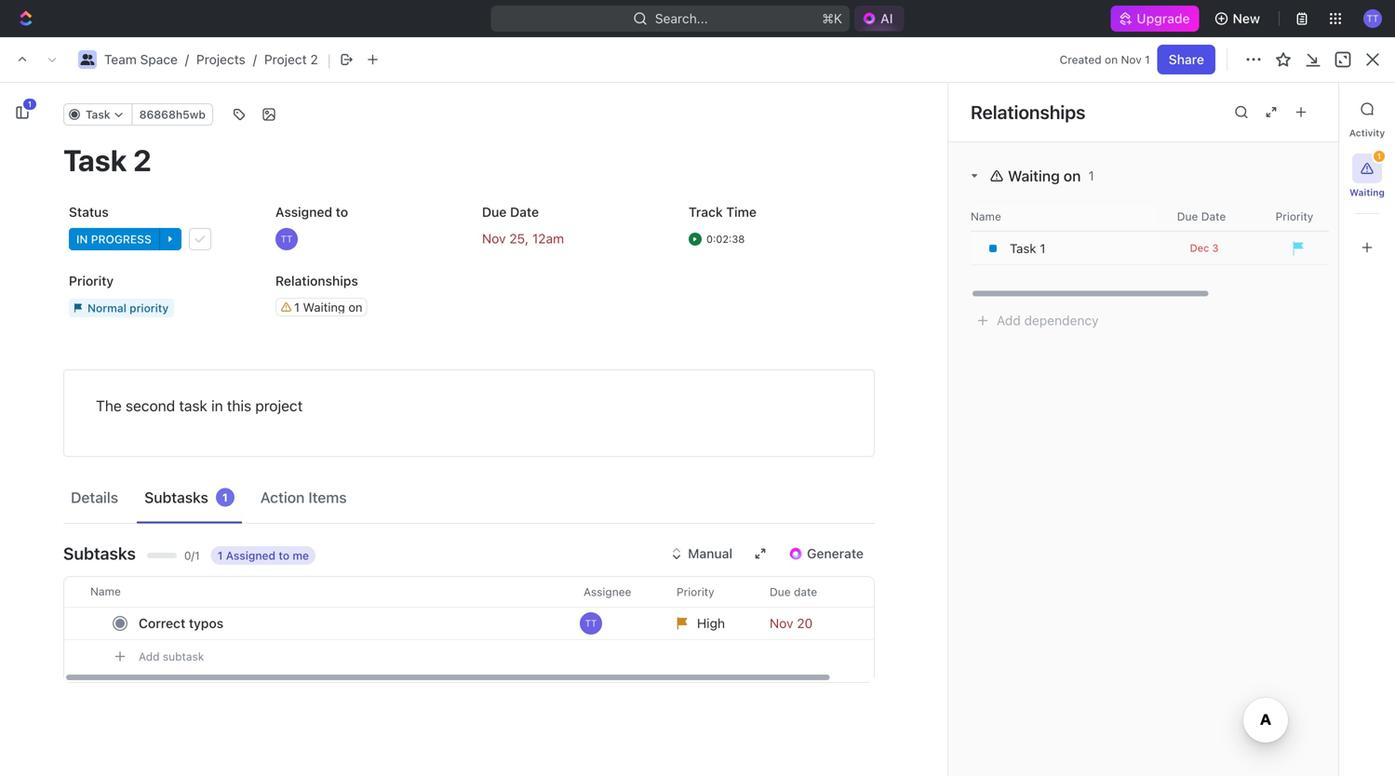 Task type: vqa. For each thing, say whether or not it's contained in the screenshot.
Find
no



Task type: describe. For each thing, give the bounding box(es) containing it.
high button
[[666, 607, 759, 640]]

on for waiting
[[1064, 167, 1081, 185]]

0 horizontal spatial waiting
[[303, 300, 345, 314]]

priority for due date
[[1276, 210, 1314, 223]]

1 horizontal spatial subtasks
[[144, 489, 208, 506]]

1 / from the left
[[185, 52, 189, 67]]

task for task 2
[[375, 357, 403, 372]]

add for add dependency
[[997, 313, 1021, 328]]

task
[[179, 397, 207, 415]]

task for task
[[86, 108, 110, 121]]

action items
[[260, 489, 347, 506]]

Search tasks... text field
[[1164, 212, 1350, 240]]

due date
[[482, 204, 539, 220]]

priority
[[130, 301, 169, 314]]

1 inside task sidebar navigation tab list
[[1378, 152, 1381, 161]]

1 waiting on
[[294, 300, 363, 314]]

relationships inside task sidebar content section
[[971, 101, 1086, 123]]

projects inside sidebar navigation
[[56, 394, 105, 410]]

assignee button
[[572, 577, 666, 607]]

date for due date "dropdown button" within task sidebar content section
[[1202, 210, 1226, 223]]

0:02:38
[[707, 233, 745, 245]]

project
[[264, 52, 307, 67]]

86868h5wb button
[[132, 103, 213, 126]]

‎task 1 link
[[1005, 233, 1153, 264]]

in progress button
[[63, 222, 255, 256]]

1 horizontal spatial team space
[[313, 52, 386, 67]]

created
[[1060, 53, 1102, 66]]

team inside team space / projects / project 2 |
[[104, 52, 137, 67]]

team inside tree
[[45, 363, 77, 378]]

status
[[69, 204, 109, 220]]

upgrade link
[[1111, 6, 1200, 32]]

generate button
[[777, 539, 875, 569]]

1 vertical spatial assigned
[[226, 549, 276, 562]]

sidebar navigation
[[0, 37, 278, 776]]

assignee
[[584, 586, 632, 599]]

activity
[[1350, 128, 1385, 138]]

2 horizontal spatial team
[[313, 52, 345, 67]]

on for created
[[1105, 53, 1118, 66]]

details
[[71, 489, 118, 506]]

0 vertical spatial to
[[336, 204, 348, 220]]

tt for the bottom the tt dropdown button
[[585, 618, 597, 629]]

docs link
[[7, 154, 270, 183]]

,
[[525, 231, 529, 246]]

1 vertical spatial name
[[90, 585, 121, 598]]

new button
[[1207, 4, 1272, 34]]

1 horizontal spatial progress
[[362, 264, 422, 277]]

project 2 link
[[264, 52, 318, 67]]

add subtask
[[139, 650, 204, 663]]

0 vertical spatial tt button
[[1358, 4, 1388, 34]]

in inside "dropdown button"
[[76, 233, 88, 246]]

correct
[[139, 616, 185, 631]]

time
[[726, 204, 757, 220]]

0 vertical spatial projects link
[[196, 52, 246, 67]]

task 2
[[375, 357, 415, 372]]

team space inside tree
[[45, 363, 118, 378]]

|
[[327, 50, 331, 69]]

share for first the share button from right
[[1171, 52, 1207, 67]]

1 vertical spatial 2
[[407, 357, 415, 372]]

0 horizontal spatial nov
[[482, 231, 506, 246]]

team space link inside tree
[[45, 356, 266, 385]]

me
[[293, 549, 309, 562]]

add dependency
[[997, 313, 1099, 328]]

home
[[45, 97, 80, 113]]

0 horizontal spatial 1 button
[[7, 98, 37, 128]]

1 horizontal spatial 1 button
[[418, 355, 444, 374]]

0:02:38 button
[[683, 222, 875, 256]]

2 horizontal spatial in
[[347, 264, 359, 277]]

normal priority
[[88, 301, 169, 314]]

ai button
[[855, 6, 904, 32]]

1 vertical spatial relationships
[[276, 273, 358, 289]]

created on nov 1
[[1060, 53, 1150, 66]]

normal priority button
[[63, 291, 255, 325]]

ai
[[881, 11, 893, 26]]

project
[[255, 397, 303, 415]]

team space / projects / project 2 |
[[104, 50, 331, 69]]

1 share button from the left
[[1158, 45, 1216, 74]]

the second task in this project
[[96, 397, 303, 415]]

0 vertical spatial assigned
[[276, 204, 332, 220]]

add subtask button
[[64, 640, 919, 673]]

2 share button from the left
[[1160, 45, 1218, 74]]

search...
[[655, 11, 708, 26]]

1 horizontal spatial in progress
[[347, 264, 422, 277]]

user group image
[[296, 55, 307, 64]]

this
[[227, 397, 251, 415]]

assigned to
[[276, 204, 348, 220]]

task sidebar navigation tab list
[[1347, 94, 1388, 263]]

automations button
[[1226, 46, 1323, 74]]

nov 25 , 12 am
[[482, 231, 564, 246]]

add dependency button
[[977, 313, 1099, 328]]

0/1
[[184, 549, 200, 562]]

new
[[1233, 11, 1260, 26]]

manual
[[688, 546, 733, 561]]

‎task 1
[[1010, 241, 1046, 256]]

items
[[308, 489, 347, 506]]

correct typos link
[[134, 610, 569, 637]]

3
[[1212, 242, 1219, 254]]

correct typos
[[139, 616, 223, 631]]

projects inside team space / projects / project 2 |
[[196, 52, 246, 67]]

task button
[[63, 103, 133, 126]]

1 button inside task sidebar navigation tab list
[[1353, 151, 1385, 183]]

due for due date "dropdown button" within task sidebar content section
[[1177, 210, 1198, 223]]

subtask
[[163, 650, 204, 663]]

in progress inside "dropdown button"
[[76, 233, 152, 246]]

user group image
[[81, 54, 94, 65]]

tree inside sidebar navigation
[[7, 324, 270, 575]]



Task type: locate. For each thing, give the bounding box(es) containing it.
subtasks up 0/1
[[144, 489, 208, 506]]

0 horizontal spatial add
[[139, 650, 160, 663]]

in down status
[[76, 233, 88, 246]]

on
[[1105, 53, 1118, 66], [1064, 167, 1081, 185], [348, 300, 363, 314]]

1 vertical spatial priority
[[69, 273, 114, 289]]

date up 3
[[1202, 210, 1226, 223]]

2 horizontal spatial 1 button
[[1353, 151, 1385, 183]]

home link
[[7, 90, 270, 120]]

2 horizontal spatial on
[[1105, 53, 1118, 66]]

0 horizontal spatial date
[[794, 586, 817, 599]]

/
[[185, 52, 189, 67], [253, 52, 257, 67]]

team space link
[[290, 48, 391, 71], [104, 52, 178, 67], [45, 356, 266, 385]]

‎task
[[1010, 241, 1037, 256]]

date
[[510, 204, 539, 220]]

share
[[1169, 52, 1205, 67], [1171, 52, 1207, 67]]

1 button left home
[[7, 98, 37, 128]]

1 vertical spatial projects
[[56, 394, 105, 410]]

1 vertical spatial waiting
[[1350, 187, 1385, 198]]

team space
[[313, 52, 386, 67], [45, 363, 118, 378]]

due date down generate "button"
[[770, 586, 817, 599]]

2 share from the left
[[1171, 52, 1207, 67]]

1 horizontal spatial name
[[971, 210, 1001, 223]]

upgrade
[[1137, 11, 1190, 26]]

space up home link
[[140, 52, 178, 67]]

action items button
[[253, 480, 354, 515]]

due date button inside task sidebar content section
[[1157, 209, 1250, 224]]

space right |
[[349, 52, 386, 67]]

1 vertical spatial to
[[279, 549, 290, 562]]

2 horizontal spatial tt
[[1367, 13, 1379, 24]]

due left the date
[[482, 204, 507, 220]]

0 vertical spatial date
[[1202, 210, 1226, 223]]

priority up normal
[[69, 273, 114, 289]]

0 vertical spatial progress
[[91, 233, 152, 246]]

2 vertical spatial in
[[211, 397, 223, 415]]

track time
[[689, 204, 757, 220]]

1 vertical spatial date
[[794, 586, 817, 599]]

priority inside task sidebar content section
[[1276, 210, 1314, 223]]

projects left project
[[196, 52, 246, 67]]

0 horizontal spatial space
[[81, 363, 118, 378]]

1 vertical spatial task
[[375, 357, 403, 372]]

nov down upgrade link
[[1121, 53, 1142, 66]]

team space up the in the bottom of the page
[[45, 363, 118, 378]]

space inside team space / projects / project 2 |
[[140, 52, 178, 67]]

projects left second
[[56, 394, 105, 410]]

task
[[86, 108, 110, 121], [375, 357, 403, 372]]

0 horizontal spatial /
[[185, 52, 189, 67]]

2 horizontal spatial waiting
[[1350, 187, 1385, 198]]

waiting inside task sidebar content section
[[1008, 167, 1060, 185]]

space up the in the bottom of the page
[[81, 363, 118, 378]]

date
[[1202, 210, 1226, 223], [794, 586, 817, 599]]

1 inside waiting on 1
[[1089, 168, 1094, 183]]

priority
[[1276, 210, 1314, 223], [69, 273, 114, 289], [677, 586, 715, 599]]

the
[[96, 397, 122, 415]]

waiting
[[1008, 167, 1060, 185], [1350, 187, 1385, 198], [303, 300, 345, 314]]

second
[[126, 397, 175, 415]]

1 horizontal spatial projects
[[196, 52, 246, 67]]

due date button down generate "button"
[[759, 577, 852, 607]]

in progress down status
[[76, 233, 152, 246]]

0 vertical spatial due date
[[1177, 210, 1226, 223]]

0 horizontal spatial on
[[348, 300, 363, 314]]

progress
[[91, 233, 152, 246], [362, 264, 422, 277]]

1 horizontal spatial to
[[336, 204, 348, 220]]

1 horizontal spatial due date
[[1177, 210, 1226, 223]]

team space right user group icon
[[313, 52, 386, 67]]

0 vertical spatial priority
[[1276, 210, 1314, 223]]

add inside button
[[139, 650, 160, 663]]

0 vertical spatial 1 button
[[7, 98, 37, 128]]

0 horizontal spatial tt
[[281, 233, 293, 244]]

in progress
[[76, 233, 152, 246], [347, 264, 422, 277]]

0 vertical spatial in
[[76, 233, 88, 246]]

1 vertical spatial 1 button
[[1353, 151, 1385, 183]]

docs
[[45, 161, 75, 176]]

share for second the share button from the right
[[1169, 52, 1205, 67]]

0 vertical spatial projects
[[196, 52, 246, 67]]

team
[[104, 52, 137, 67], [313, 52, 345, 67], [45, 363, 77, 378]]

1 horizontal spatial relationships
[[971, 101, 1086, 123]]

2 vertical spatial 1 button
[[418, 355, 444, 374]]

86868h5wb
[[139, 108, 206, 121]]

nov
[[1121, 53, 1142, 66], [482, 231, 506, 246]]

1 vertical spatial progress
[[362, 264, 422, 277]]

1 horizontal spatial tt
[[585, 618, 597, 629]]

subtasks down details button
[[63, 544, 136, 564]]

high
[[697, 616, 725, 631]]

0 horizontal spatial relationships
[[276, 273, 358, 289]]

25
[[509, 231, 525, 246]]

tt button
[[1358, 4, 1388, 34], [270, 222, 462, 256], [572, 607, 666, 640]]

waiting for waiting on 1
[[1008, 167, 1060, 185]]

projects link
[[196, 52, 246, 67], [56, 387, 218, 417]]

0 horizontal spatial task
[[86, 108, 110, 121]]

0 vertical spatial 2
[[310, 52, 318, 67]]

0 vertical spatial team space
[[313, 52, 386, 67]]

2 horizontal spatial priority
[[1276, 210, 1314, 223]]

tt for the topmost the tt dropdown button
[[1367, 13, 1379, 24]]

0 horizontal spatial priority button
[[666, 577, 759, 607]]

relationships up waiting on 1
[[971, 101, 1086, 123]]

waiting inside task sidebar navigation tab list
[[1350, 187, 1385, 198]]

1
[[1145, 53, 1150, 66], [28, 100, 32, 108], [1378, 152, 1381, 161], [1089, 168, 1094, 183], [1040, 241, 1046, 256], [294, 300, 300, 314], [436, 358, 442, 371], [222, 491, 228, 504], [218, 549, 223, 562]]

0 vertical spatial subtasks
[[144, 489, 208, 506]]

0 horizontal spatial in
[[76, 233, 88, 246]]

2 / from the left
[[253, 52, 257, 67]]

0 vertical spatial task
[[86, 108, 110, 121]]

0 horizontal spatial due date button
[[759, 577, 852, 607]]

dashboards
[[45, 192, 117, 208]]

/ up 86868h5wb
[[185, 52, 189, 67]]

add inside task sidebar content section
[[997, 313, 1021, 328]]

1 button right "task 2"
[[418, 355, 444, 374]]

0 vertical spatial priority button
[[1250, 209, 1343, 224]]

dependency
[[1024, 313, 1099, 328]]

2 inside team space / projects / project 2 |
[[310, 52, 318, 67]]

space inside tree
[[81, 363, 118, 378]]

task sidebar content section
[[944, 83, 1395, 776]]

relationships up 1 waiting on
[[276, 273, 358, 289]]

1 horizontal spatial priority
[[677, 586, 715, 599]]

dec 3 button
[[1158, 242, 1251, 255]]

0 vertical spatial tt
[[1367, 13, 1379, 24]]

action
[[260, 489, 305, 506]]

Edit task name text field
[[63, 142, 875, 178]]

am
[[546, 231, 564, 246]]

hide
[[966, 219, 991, 232]]

date inside task sidebar content section
[[1202, 210, 1226, 223]]

2 vertical spatial tt
[[585, 618, 597, 629]]

nov left '25'
[[482, 231, 506, 246]]

due date button
[[1157, 209, 1250, 224], [759, 577, 852, 607]]

0 horizontal spatial to
[[279, 549, 290, 562]]

1 vertical spatial on
[[1064, 167, 1081, 185]]

tt
[[1367, 13, 1379, 24], [281, 233, 293, 244], [585, 618, 597, 629]]

manual button
[[662, 539, 744, 569], [662, 539, 744, 569]]

0 vertical spatial relationships
[[971, 101, 1086, 123]]

1 horizontal spatial in
[[211, 397, 223, 415]]

in
[[76, 233, 88, 246], [347, 264, 359, 277], [211, 397, 223, 415]]

0 horizontal spatial due
[[482, 204, 507, 220]]

1 vertical spatial in progress
[[347, 264, 422, 277]]

add for add subtask
[[139, 650, 160, 663]]

2 vertical spatial on
[[348, 300, 363, 314]]

dashboards link
[[7, 185, 270, 215]]

due date button up dec 3
[[1157, 209, 1250, 224]]

priority button for due date
[[1250, 209, 1343, 224]]

1 vertical spatial due date
[[770, 586, 817, 599]]

date for the bottommost due date "dropdown button"
[[794, 586, 817, 599]]

tree
[[7, 324, 270, 575]]

dec 3
[[1190, 242, 1219, 254]]

relationships
[[971, 101, 1086, 123], [276, 273, 358, 289]]

0 vertical spatial waiting
[[1008, 167, 1060, 185]]

12
[[532, 231, 546, 246]]

1 horizontal spatial waiting
[[1008, 167, 1060, 185]]

⌘k
[[822, 11, 843, 26]]

due date for the bottommost due date "dropdown button"
[[770, 586, 817, 599]]

1 horizontal spatial nov
[[1121, 53, 1142, 66]]

space
[[140, 52, 178, 67], [349, 52, 386, 67], [81, 363, 118, 378]]

1 vertical spatial in
[[347, 264, 359, 277]]

assigned
[[276, 204, 332, 220], [226, 549, 276, 562]]

priority up high
[[677, 586, 715, 599]]

2 horizontal spatial due
[[1177, 210, 1198, 223]]

on inside section
[[1064, 167, 1081, 185]]

0 vertical spatial name
[[971, 210, 1001, 223]]

due date for due date "dropdown button" within task sidebar content section
[[1177, 210, 1226, 223]]

automations
[[1236, 52, 1313, 67]]

in progress up 1 waiting on
[[347, 264, 422, 277]]

priority button up high
[[666, 577, 759, 607]]

progress inside "dropdown button"
[[91, 233, 152, 246]]

0 horizontal spatial team
[[45, 363, 77, 378]]

task inside dropdown button
[[86, 108, 110, 121]]

tree containing team space
[[7, 324, 270, 575]]

dec
[[1190, 242, 1209, 254]]

1 horizontal spatial priority button
[[1250, 209, 1343, 224]]

due down generate "button"
[[770, 586, 791, 599]]

0 horizontal spatial tt button
[[270, 222, 462, 256]]

1 vertical spatial priority button
[[666, 577, 759, 607]]

waiting on 1
[[1008, 167, 1094, 185]]

0 vertical spatial due date button
[[1157, 209, 1250, 224]]

0 vertical spatial on
[[1105, 53, 1118, 66]]

0 horizontal spatial name
[[90, 585, 121, 598]]

add left subtask
[[139, 650, 160, 663]]

generate
[[807, 546, 864, 561]]

1 horizontal spatial on
[[1064, 167, 1081, 185]]

progress down status
[[91, 233, 152, 246]]

progress up 1 waiting on
[[362, 264, 422, 277]]

waiting for waiting
[[1350, 187, 1385, 198]]

1 vertical spatial tt button
[[270, 222, 462, 256]]

1 horizontal spatial add
[[997, 313, 1021, 328]]

priority left task sidebar navigation tab list
[[1276, 210, 1314, 223]]

due inside task sidebar content section
[[1177, 210, 1198, 223]]

due date
[[1177, 210, 1226, 223], [770, 586, 817, 599]]

2 vertical spatial waiting
[[303, 300, 345, 314]]

hide button
[[959, 215, 999, 237]]

track
[[689, 204, 723, 220]]

priority button
[[1250, 209, 1343, 224], [666, 577, 759, 607]]

in left this
[[211, 397, 223, 415]]

1 horizontal spatial task
[[375, 357, 403, 372]]

0 horizontal spatial projects
[[56, 394, 105, 410]]

1 vertical spatial tt
[[281, 233, 293, 244]]

due for the bottommost due date "dropdown button"
[[770, 586, 791, 599]]

1 vertical spatial nov
[[482, 231, 506, 246]]

1 assigned to me
[[218, 549, 309, 562]]

0 horizontal spatial progress
[[91, 233, 152, 246]]

typos
[[189, 616, 223, 631]]

0 horizontal spatial priority
[[69, 273, 114, 289]]

1 vertical spatial subtasks
[[63, 544, 136, 564]]

0 horizontal spatial 2
[[310, 52, 318, 67]]

2 horizontal spatial space
[[349, 52, 386, 67]]

normal
[[88, 301, 126, 314]]

1 horizontal spatial 2
[[407, 357, 415, 372]]

0 vertical spatial nov
[[1121, 53, 1142, 66]]

tt for the tt dropdown button to the middle
[[281, 233, 293, 244]]

details button
[[63, 480, 126, 515]]

1 vertical spatial due date button
[[759, 577, 852, 607]]

0 horizontal spatial team space
[[45, 363, 118, 378]]

add left dependency in the top right of the page
[[997, 313, 1021, 328]]

subtasks
[[144, 489, 208, 506], [63, 544, 136, 564]]

2 vertical spatial tt button
[[572, 607, 666, 640]]

priority button for assignee
[[666, 577, 759, 607]]

priority for assignee
[[677, 586, 715, 599]]

0 horizontal spatial subtasks
[[63, 544, 136, 564]]

name inside task sidebar content section
[[971, 210, 1001, 223]]

1 horizontal spatial tt button
[[572, 607, 666, 640]]

priority button left task sidebar navigation tab list
[[1250, 209, 1343, 224]]

1 share from the left
[[1169, 52, 1205, 67]]

2
[[310, 52, 318, 67], [407, 357, 415, 372]]

1 vertical spatial add
[[139, 650, 160, 663]]

add
[[997, 313, 1021, 328], [139, 650, 160, 663]]

due date up dec
[[1177, 210, 1226, 223]]

1 button down activity
[[1353, 151, 1385, 183]]

in up 1 waiting on
[[347, 264, 359, 277]]

date down generate "button"
[[794, 586, 817, 599]]

share button
[[1158, 45, 1216, 74], [1160, 45, 1218, 74]]

/ left project
[[253, 52, 257, 67]]

due date inside task sidebar content section
[[1177, 210, 1226, 223]]

1 vertical spatial projects link
[[56, 387, 218, 417]]

due
[[482, 204, 507, 220], [1177, 210, 1198, 223], [770, 586, 791, 599]]

due up dec
[[1177, 210, 1198, 223]]



